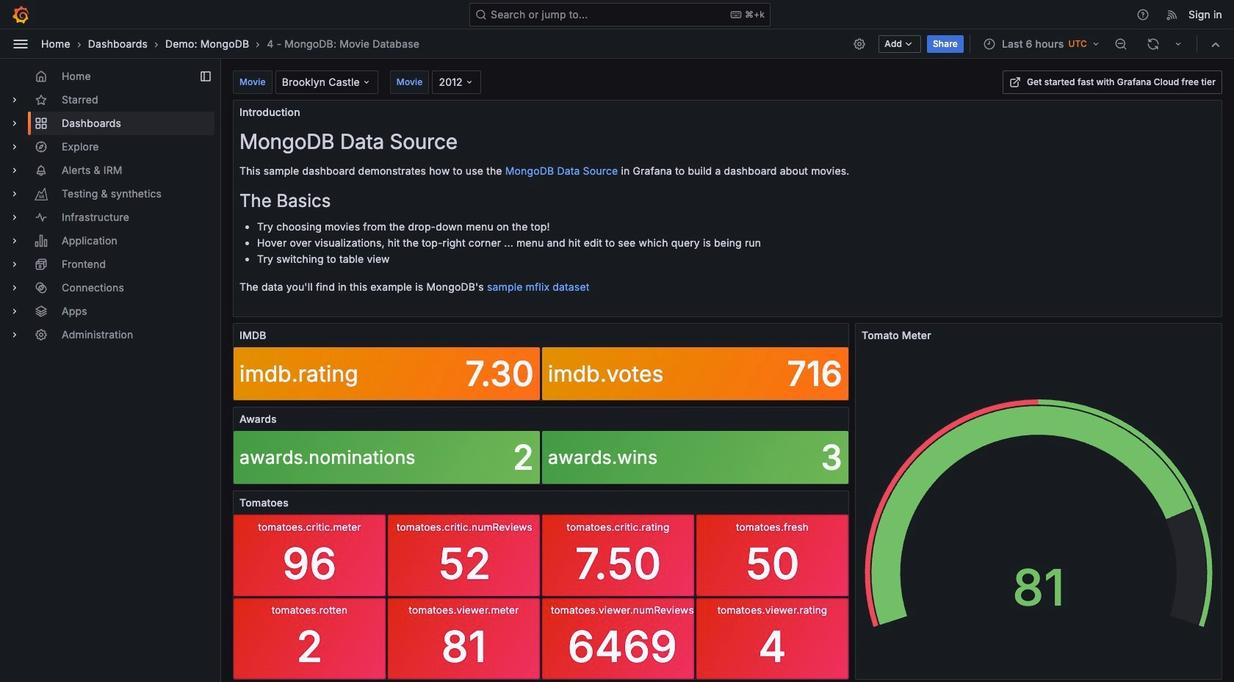 Task type: vqa. For each thing, say whether or not it's contained in the screenshot.
table header row
no



Task type: locate. For each thing, give the bounding box(es) containing it.
expand section dashboards image
[[9, 118, 21, 129]]

expand section frontend image
[[9, 259, 21, 270]]

auto refresh turned off. choose refresh time interval image
[[1173, 38, 1185, 50]]

expand section explore image
[[9, 141, 21, 153]]

help image
[[1137, 8, 1150, 21]]

refresh dashboard image
[[1147, 37, 1160, 50]]

expand section apps image
[[9, 306, 21, 317]]

news image
[[1166, 8, 1179, 21]]

close menu image
[[12, 35, 29, 53]]

dashboard settings image
[[853, 37, 867, 50]]



Task type: describe. For each thing, give the bounding box(es) containing it.
expand section testing & synthetics image
[[9, 188, 21, 200]]

navigation element
[[0, 59, 220, 359]]

undock menu image
[[200, 71, 212, 82]]

expand section starred image
[[9, 94, 21, 106]]

expand section connections image
[[9, 282, 21, 294]]

grafana image
[[12, 6, 29, 23]]

expand section administration image
[[9, 329, 21, 341]]

zoom out time range image
[[1115, 37, 1128, 50]]

expand section infrastructure image
[[9, 212, 21, 223]]

expand section alerts & irm image
[[9, 165, 21, 176]]

expand section application image
[[9, 235, 21, 247]]



